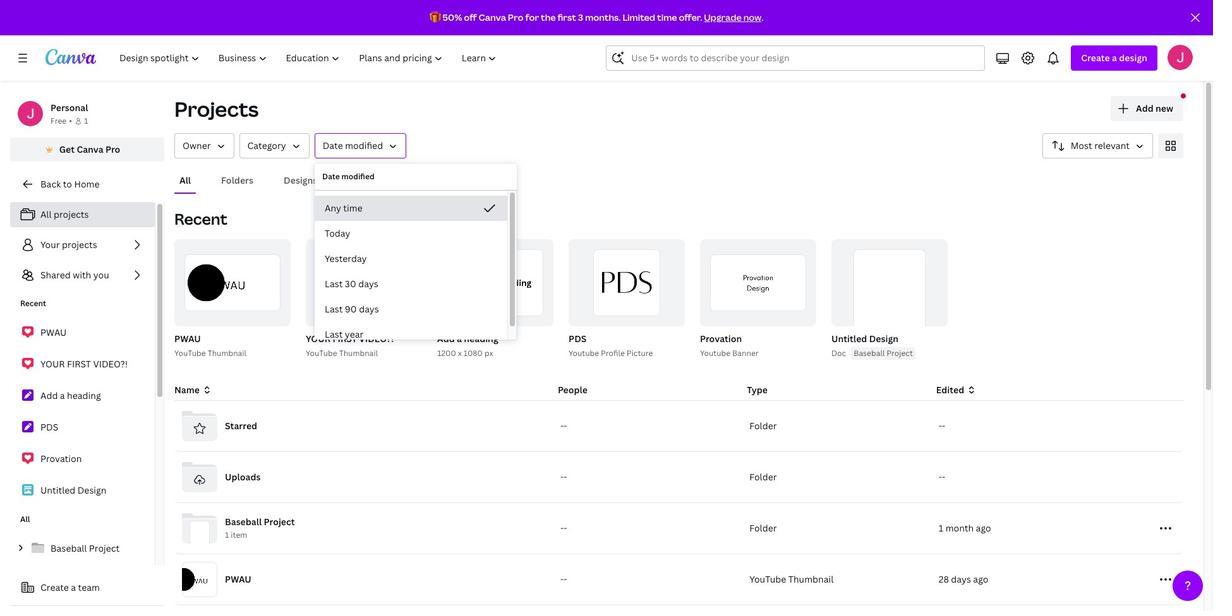 Task type: locate. For each thing, give the bounding box(es) containing it.
your up add a heading
[[40, 358, 65, 370]]

create left design
[[1082, 52, 1110, 64]]

0 vertical spatial baseball project
[[854, 348, 913, 359]]

add new
[[1136, 102, 1174, 114]]

1 vertical spatial time
[[343, 202, 363, 214]]

days right 90
[[359, 303, 379, 315]]

pwau up your first video?! link
[[40, 327, 67, 339]]

2 horizontal spatial add
[[1136, 102, 1154, 114]]

1 vertical spatial folder
[[750, 471, 777, 483]]

1 horizontal spatial project
[[264, 517, 295, 529]]

youtube for pds
[[569, 348, 599, 359]]

back to home
[[40, 178, 100, 190]]

untitled design down provation link
[[40, 485, 107, 497]]

1 horizontal spatial create
[[1082, 52, 1110, 64]]

first down 90
[[333, 333, 357, 345]]

most
[[1071, 140, 1093, 152]]

1 left month
[[939, 523, 944, 535]]

pds
[[569, 333, 587, 345], [40, 422, 58, 434]]

a down your first video?! link
[[60, 390, 65, 402]]

provation inside provation youtube banner
[[700, 333, 742, 345]]

heading inside add a heading link
[[67, 390, 101, 402]]

youtube
[[569, 348, 599, 359], [700, 348, 731, 359]]

create inside dropdown button
[[1082, 52, 1110, 64]]

2 youtube from the left
[[700, 348, 731, 359]]

last 90 days button
[[315, 297, 507, 322]]

0 horizontal spatial add
[[40, 390, 58, 402]]

3 last from the top
[[325, 329, 343, 341]]

year
[[345, 329, 364, 341]]

0 vertical spatial design
[[869, 333, 899, 345]]

1 horizontal spatial pds
[[569, 333, 587, 345]]

a inside create a design dropdown button
[[1112, 52, 1117, 64]]

recent down all button
[[174, 209, 227, 229]]

thumbnail
[[208, 348, 246, 359], [339, 348, 378, 359], [789, 574, 834, 586]]

projects down back to home
[[54, 209, 89, 221]]

baseball project inside button
[[854, 348, 913, 359]]

1 horizontal spatial baseball
[[225, 517, 262, 529]]

baseball down "untitled design" button
[[854, 348, 885, 359]]

add down your first video?! link
[[40, 390, 58, 402]]

1 vertical spatial your
[[40, 358, 65, 370]]

your for your first video?!
[[40, 358, 65, 370]]

0 vertical spatial time
[[657, 11, 677, 23]]

your projects link
[[10, 233, 155, 258]]

youtube inside provation youtube banner
[[700, 348, 731, 359]]

canva right get
[[77, 143, 103, 155]]

1 last from the top
[[325, 278, 343, 290]]

all for all button
[[179, 174, 191, 186]]

0 horizontal spatial youtube
[[174, 348, 206, 359]]

youtube down provation button
[[700, 348, 731, 359]]

your left year
[[306, 333, 331, 345]]

1 horizontal spatial recent
[[174, 209, 227, 229]]

date modified up images
[[323, 140, 383, 152]]

days right 28
[[951, 574, 971, 586]]

first inside your first video?! link
[[67, 358, 91, 370]]

x
[[458, 348, 462, 359]]

1 vertical spatial heading
[[67, 390, 101, 402]]

a inside create a team button
[[71, 582, 76, 594]]

baseball project down "untitled design" button
[[854, 348, 913, 359]]

1 horizontal spatial time
[[657, 11, 677, 23]]

2 vertical spatial project
[[89, 543, 120, 555]]

baseball up item
[[225, 517, 262, 529]]

pro
[[508, 11, 524, 23], [106, 143, 120, 155]]

new
[[1156, 102, 1174, 114]]

0 horizontal spatial untitled
[[40, 485, 75, 497]]

1 vertical spatial create
[[40, 582, 69, 594]]

2 horizontal spatial project
[[887, 348, 913, 359]]

days right 30
[[359, 278, 378, 290]]

recent down shared on the top of the page
[[20, 298, 46, 309]]

0 vertical spatial date
[[323, 140, 343, 152]]

1 youtube from the left
[[569, 348, 599, 359]]

baseball project inside "link"
[[51, 543, 120, 555]]

1 horizontal spatial untitled design
[[832, 333, 899, 345]]

name
[[174, 384, 200, 396]]

first
[[333, 333, 357, 345], [67, 358, 91, 370]]

video?! inside list
[[93, 358, 128, 370]]

date modified
[[323, 140, 383, 152], [322, 171, 375, 182]]

ago for 28 days ago
[[973, 574, 989, 586]]

last left 30
[[325, 278, 343, 290]]

create left team
[[40, 582, 69, 594]]

days inside option
[[359, 303, 379, 315]]

video?! inside your first video?! youtube thumbnail
[[359, 333, 394, 345]]

0 horizontal spatial untitled design
[[40, 485, 107, 497]]

youtube down pds button
[[569, 348, 599, 359]]

1 of 2
[[527, 312, 545, 321]]

untitled inside button
[[832, 333, 867, 345]]

0 horizontal spatial pds
[[40, 422, 58, 434]]

heading
[[464, 333, 498, 345], [67, 390, 101, 402]]

0 horizontal spatial baseball project
[[51, 543, 120, 555]]

pds youtube profile picture
[[569, 333, 653, 359]]

recent
[[174, 209, 227, 229], [20, 298, 46, 309]]

2 list from the top
[[10, 320, 155, 504]]

add inside dropdown button
[[1136, 102, 1154, 114]]

pwau button
[[174, 332, 201, 348]]

0 horizontal spatial youtube
[[569, 348, 599, 359]]

0 vertical spatial date modified
[[323, 140, 383, 152]]

ago for 1 month ago
[[976, 523, 991, 535]]

1 horizontal spatial video?!
[[359, 333, 394, 345]]

1 date modified from the top
[[323, 140, 383, 152]]

get canva pro
[[59, 143, 120, 155]]

0 vertical spatial all
[[179, 174, 191, 186]]

2 folder from the top
[[750, 471, 777, 483]]

1 list from the top
[[10, 202, 155, 288]]

first
[[558, 11, 576, 23]]

0 horizontal spatial baseball
[[51, 543, 87, 555]]

design down provation link
[[78, 485, 107, 497]]

list box containing any time
[[315, 196, 507, 348]]

baseball inside "link"
[[51, 543, 87, 555]]

add inside add a heading 1200 x 1080 px
[[437, 333, 455, 345]]

0 horizontal spatial heading
[[67, 390, 101, 402]]

create
[[1082, 52, 1110, 64], [40, 582, 69, 594]]

any time option
[[315, 196, 507, 221]]

baseball up create a team
[[51, 543, 87, 555]]

untitled up doc
[[832, 333, 867, 345]]

0 horizontal spatial canva
[[77, 143, 103, 155]]

0 vertical spatial untitled
[[832, 333, 867, 345]]

time right any
[[343, 202, 363, 214]]

today
[[325, 228, 350, 240]]

1 horizontal spatial thumbnail
[[339, 348, 378, 359]]

1 vertical spatial pro
[[106, 143, 120, 155]]

1 vertical spatial baseball
[[225, 517, 262, 529]]

untitled down provation link
[[40, 485, 75, 497]]

0 vertical spatial canva
[[479, 11, 506, 23]]

a inside add a heading link
[[60, 390, 65, 402]]

first inside your first video?! youtube thumbnail
[[333, 333, 357, 345]]

0 vertical spatial last
[[325, 278, 343, 290]]

create inside button
[[40, 582, 69, 594]]

0 horizontal spatial provation
[[40, 453, 82, 465]]

1 vertical spatial design
[[78, 485, 107, 497]]

ago right month
[[976, 523, 991, 535]]

1
[[84, 116, 88, 126], [527, 312, 531, 321], [939, 523, 944, 535], [225, 531, 229, 541]]

2 horizontal spatial all
[[179, 174, 191, 186]]

0 vertical spatial add
[[1136, 102, 1154, 114]]

0 horizontal spatial video?!
[[93, 358, 128, 370]]

0 horizontal spatial recent
[[20, 298, 46, 309]]

add a heading link
[[10, 383, 155, 410]]

james peterson image
[[1168, 45, 1193, 70]]

a for create a team
[[71, 582, 76, 594]]

1 horizontal spatial all
[[40, 209, 52, 221]]

folder for starred
[[750, 420, 777, 432]]

0 horizontal spatial time
[[343, 202, 363, 214]]

today option
[[315, 221, 507, 246]]

doc
[[832, 348, 846, 359]]

heading inside add a heading 1200 x 1080 px
[[464, 333, 498, 345]]

0 vertical spatial days
[[359, 278, 378, 290]]

add left new
[[1136, 102, 1154, 114]]

folder for uploads
[[750, 471, 777, 483]]

date right designs
[[322, 171, 340, 182]]

1 horizontal spatial canva
[[479, 11, 506, 23]]

untitled
[[832, 333, 867, 345], [40, 485, 75, 497]]

pwau down item
[[225, 574, 251, 586]]

baseball project button
[[851, 348, 916, 360]]

1 folder from the top
[[750, 420, 777, 432]]

canva right off on the top left
[[479, 11, 506, 23]]

youtube inside pds youtube profile picture
[[569, 348, 599, 359]]

1 horizontal spatial provation
[[700, 333, 742, 345]]

projects right your
[[62, 239, 97, 251]]

0 horizontal spatial design
[[78, 485, 107, 497]]

1 horizontal spatial youtube
[[306, 348, 337, 359]]

last for last 90 days
[[325, 303, 343, 315]]

type
[[747, 384, 768, 396]]

days
[[359, 278, 378, 290], [359, 303, 379, 315], [951, 574, 971, 586]]

pro left the for
[[508, 11, 524, 23]]

project
[[887, 348, 913, 359], [264, 517, 295, 529], [89, 543, 120, 555]]

a inside add a heading 1200 x 1080 px
[[457, 333, 462, 345]]

0 vertical spatial folder
[[750, 420, 777, 432]]

your inside your first video?! youtube thumbnail
[[306, 333, 331, 345]]

2 vertical spatial baseball
[[51, 543, 87, 555]]

last left year
[[325, 329, 343, 341]]

youtube thumbnail
[[750, 574, 834, 586]]

0 vertical spatial provation
[[700, 333, 742, 345]]

0 horizontal spatial your
[[40, 358, 65, 370]]

🎁
[[430, 11, 441, 23]]

create a team button
[[10, 576, 164, 601]]

modified down date modified button in the left top of the page
[[342, 171, 375, 182]]

1 vertical spatial date modified
[[322, 171, 375, 182]]

baseball inside button
[[854, 348, 885, 359]]

youtube inside your first video?! youtube thumbnail
[[306, 348, 337, 359]]

2 horizontal spatial baseball
[[854, 348, 885, 359]]

a left team
[[71, 582, 76, 594]]

days inside option
[[359, 278, 378, 290]]

pds inside pds youtube profile picture
[[569, 333, 587, 345]]

untitled design up the baseball project button
[[832, 333, 899, 345]]

1 date from the top
[[323, 140, 343, 152]]

1 left item
[[225, 531, 229, 541]]

a left design
[[1112, 52, 1117, 64]]

pds inside list
[[40, 422, 58, 434]]

0 vertical spatial your
[[306, 333, 331, 345]]

None search field
[[606, 46, 986, 71]]

0 horizontal spatial thumbnail
[[208, 348, 246, 359]]

yesterday option
[[315, 246, 507, 272]]

0 vertical spatial heading
[[464, 333, 498, 345]]

baseball
[[854, 348, 885, 359], [225, 517, 262, 529], [51, 543, 87, 555]]

baseball project 1 item
[[225, 517, 295, 541]]

heading down your first video?! link
[[67, 390, 101, 402]]

your
[[306, 333, 331, 345], [40, 358, 65, 370]]

all inside all projects link
[[40, 209, 52, 221]]

0 vertical spatial video?!
[[359, 333, 394, 345]]

1 vertical spatial ago
[[973, 574, 989, 586]]

1 vertical spatial project
[[264, 517, 295, 529]]

all inside all button
[[179, 174, 191, 186]]

1 horizontal spatial youtube
[[700, 348, 731, 359]]

1 horizontal spatial your
[[306, 333, 331, 345]]

1 vertical spatial canva
[[77, 143, 103, 155]]

2 vertical spatial all
[[20, 514, 30, 525]]

folders button
[[216, 169, 259, 193]]

upgrade now button
[[704, 11, 762, 23]]

provation down pds link
[[40, 453, 82, 465]]

design up the baseball project button
[[869, 333, 899, 345]]

0 horizontal spatial create
[[40, 582, 69, 594]]

any time button
[[315, 196, 507, 221]]

1 vertical spatial add
[[437, 333, 455, 345]]

1 vertical spatial days
[[359, 303, 379, 315]]

2 last from the top
[[325, 303, 343, 315]]

baseball inside baseball project 1 item
[[225, 517, 262, 529]]

1 vertical spatial untitled design
[[40, 485, 107, 497]]

Owner button
[[174, 133, 234, 159]]

pwau up name
[[174, 333, 201, 345]]

50%
[[443, 11, 462, 23]]

days for last 30 days
[[359, 278, 378, 290]]

a for add a heading 1200 x 1080 px
[[457, 333, 462, 345]]

0 vertical spatial first
[[333, 333, 357, 345]]

all
[[179, 174, 191, 186], [40, 209, 52, 221], [20, 514, 30, 525]]

2 horizontal spatial pwau
[[225, 574, 251, 586]]

1 horizontal spatial first
[[333, 333, 357, 345]]

heading up 'px'
[[464, 333, 498, 345]]

1 inside baseball project 1 item
[[225, 531, 229, 541]]

last left 90
[[325, 303, 343, 315]]

list containing pwau
[[10, 320, 155, 504]]

1 left of
[[527, 312, 531, 321]]

last inside button
[[325, 329, 343, 341]]

provation link
[[10, 446, 155, 473]]

free
[[51, 116, 67, 126]]

shared with you
[[40, 269, 109, 281]]

team
[[78, 582, 100, 594]]

1 vertical spatial first
[[67, 358, 91, 370]]

list box
[[315, 196, 507, 348]]

months.
[[585, 11, 621, 23]]

project inside baseball project 1 item
[[264, 517, 295, 529]]

baseball project up team
[[51, 543, 120, 555]]

first down pwau link
[[67, 358, 91, 370]]

date up images button at the left top of page
[[323, 140, 343, 152]]

1 vertical spatial video?!
[[93, 358, 128, 370]]

1 vertical spatial all
[[40, 209, 52, 221]]

a up x
[[457, 333, 462, 345]]

ago right 28
[[973, 574, 989, 586]]

list
[[10, 202, 155, 288], [10, 320, 155, 504]]

add up 1200
[[437, 333, 455, 345]]

0 vertical spatial ago
[[976, 523, 991, 535]]

shared
[[40, 269, 71, 281]]

1 horizontal spatial untitled
[[832, 333, 867, 345]]

1 vertical spatial untitled
[[40, 485, 75, 497]]

folder
[[750, 420, 777, 432], [750, 471, 777, 483], [750, 523, 777, 535]]

provation
[[700, 333, 742, 345], [40, 453, 82, 465]]

2 vertical spatial last
[[325, 329, 343, 341]]

provation for provation youtube banner
[[700, 333, 742, 345]]

-
[[561, 420, 564, 432], [564, 420, 567, 432], [939, 420, 942, 432], [942, 420, 946, 432], [561, 471, 564, 483], [564, 471, 567, 483], [939, 471, 942, 483], [942, 471, 946, 483], [561, 523, 564, 535], [564, 523, 567, 535], [561, 574, 564, 586], [564, 574, 567, 586]]

modified
[[345, 140, 383, 152], [342, 171, 375, 182]]

0 vertical spatial recent
[[174, 209, 227, 229]]

last 90 days
[[325, 303, 379, 315]]

date inside date modified button
[[323, 140, 343, 152]]

0 vertical spatial create
[[1082, 52, 1110, 64]]

date
[[323, 140, 343, 152], [322, 171, 340, 182]]

provation up banner
[[700, 333, 742, 345]]

1 vertical spatial list
[[10, 320, 155, 504]]

pro up back to home link
[[106, 143, 120, 155]]

category
[[247, 140, 286, 152]]

a for create a design
[[1112, 52, 1117, 64]]

add for add a heading
[[40, 390, 58, 402]]

1 horizontal spatial design
[[869, 333, 899, 345]]

now
[[744, 11, 762, 23]]

0 vertical spatial project
[[887, 348, 913, 359]]

0 vertical spatial modified
[[345, 140, 383, 152]]

starred
[[225, 420, 257, 432]]

ago
[[976, 523, 991, 535], [973, 574, 989, 586]]

time left offer.
[[657, 11, 677, 23]]

1 right •
[[84, 116, 88, 126]]

pwau link
[[10, 320, 155, 346]]

0 vertical spatial list
[[10, 202, 155, 288]]

3 folder from the top
[[750, 523, 777, 535]]

last inside option
[[325, 278, 343, 290]]

modified up images
[[345, 140, 383, 152]]

date modified up any time
[[322, 171, 375, 182]]

0 horizontal spatial first
[[67, 358, 91, 370]]

create for create a team
[[40, 582, 69, 594]]

days for last 90 days
[[359, 303, 379, 315]]

--
[[561, 420, 567, 432], [939, 420, 946, 432], [561, 471, 567, 483], [939, 471, 946, 483], [561, 523, 567, 535], [561, 574, 567, 586]]

last
[[325, 278, 343, 290], [325, 303, 343, 315], [325, 329, 343, 341]]

1 vertical spatial pds
[[40, 422, 58, 434]]

2 vertical spatial add
[[40, 390, 58, 402]]

personal
[[51, 102, 88, 114]]

add for add a heading 1200 x 1080 px
[[437, 333, 455, 345]]

0 vertical spatial untitled design
[[832, 333, 899, 345]]

modified inside button
[[345, 140, 383, 152]]

create a design
[[1082, 52, 1148, 64]]

0 vertical spatial pro
[[508, 11, 524, 23]]

1 horizontal spatial pro
[[508, 11, 524, 23]]



Task type: vqa. For each thing, say whether or not it's contained in the screenshot.
1 1
yes



Task type: describe. For each thing, give the bounding box(es) containing it.
date modified inside button
[[323, 140, 383, 152]]

add a heading 1200 x 1080 px
[[437, 333, 498, 359]]

today button
[[315, 221, 507, 246]]

1 for 1 of 2
[[527, 312, 531, 321]]

create for create a design
[[1082, 52, 1110, 64]]

first for your first video?!
[[67, 358, 91, 370]]

baseball project link
[[10, 536, 155, 562]]

all button
[[174, 169, 196, 193]]

Category button
[[239, 133, 309, 159]]

create a team
[[40, 582, 100, 594]]

projects for your projects
[[62, 239, 97, 251]]

px
[[485, 348, 493, 359]]

last year
[[325, 329, 364, 341]]

profile
[[601, 348, 625, 359]]

projects for all projects
[[54, 209, 89, 221]]

untitled design button
[[832, 332, 899, 348]]

untitled design inside "link"
[[40, 485, 107, 497]]

your projects
[[40, 239, 97, 251]]

any time
[[325, 202, 363, 214]]

2
[[541, 312, 545, 321]]

pds for pds youtube profile picture
[[569, 333, 587, 345]]

limited
[[623, 11, 656, 23]]

28 days ago
[[939, 574, 989, 586]]

untitled inside "link"
[[40, 485, 75, 497]]

design
[[1119, 52, 1148, 64]]

the
[[541, 11, 556, 23]]

home
[[74, 178, 100, 190]]

top level navigation element
[[111, 46, 508, 71]]

provation button
[[700, 332, 742, 348]]

🎁 50% off canva pro for the first 3 months. limited time offer. upgrade now .
[[430, 11, 764, 23]]

1 month ago
[[939, 523, 991, 535]]

create a design button
[[1071, 46, 1158, 71]]

people
[[558, 384, 588, 396]]

edited button
[[936, 384, 1116, 398]]

28
[[939, 574, 949, 586]]

2 date from the top
[[322, 171, 340, 182]]

of
[[532, 312, 539, 321]]

folders
[[221, 174, 253, 186]]

last 30 days option
[[315, 272, 507, 297]]

a for add a heading
[[60, 390, 65, 402]]

30
[[345, 278, 356, 290]]

most relevant
[[1071, 140, 1130, 152]]

project inside "link"
[[89, 543, 120, 555]]

you
[[93, 269, 109, 281]]

get canva pro button
[[10, 138, 164, 162]]

time inside button
[[343, 202, 363, 214]]

to
[[63, 178, 72, 190]]

owner
[[183, 140, 211, 152]]

back to home link
[[10, 172, 164, 197]]

designs button
[[279, 169, 323, 193]]

add for add new
[[1136, 102, 1154, 114]]

youtube for provation
[[700, 348, 731, 359]]

heading for add a heading
[[67, 390, 101, 402]]

design inside "untitled design" button
[[869, 333, 899, 345]]

untitled design link
[[10, 478, 155, 504]]

.
[[762, 11, 764, 23]]

list containing all projects
[[10, 202, 155, 288]]

picture
[[627, 348, 653, 359]]

thumbnail inside your first video?! youtube thumbnail
[[339, 348, 378, 359]]

your first video?! link
[[10, 351, 155, 378]]

•
[[69, 116, 72, 126]]

Sort by button
[[1043, 133, 1153, 159]]

pds for pds
[[40, 422, 58, 434]]

project inside button
[[887, 348, 913, 359]]

images
[[348, 174, 378, 186]]

1 for 1 month ago
[[939, 523, 944, 535]]

2 date modified from the top
[[322, 171, 375, 182]]

shared with you link
[[10, 263, 155, 288]]

your
[[40, 239, 60, 251]]

your first video?!
[[40, 358, 128, 370]]

banner
[[733, 348, 759, 359]]

video?! for your first video?! youtube thumbnail
[[359, 333, 394, 345]]

1200
[[437, 348, 456, 359]]

back
[[40, 178, 61, 190]]

name button
[[174, 384, 212, 398]]

thumbnail inside the pwau youtube thumbnail
[[208, 348, 246, 359]]

uploads
[[225, 471, 261, 483]]

youtube inside the pwau youtube thumbnail
[[174, 348, 206, 359]]

last for last 30 days
[[325, 278, 343, 290]]

1 for 1
[[84, 116, 88, 126]]

projects
[[174, 95, 259, 123]]

pds link
[[10, 415, 155, 441]]

provation for provation
[[40, 453, 82, 465]]

yesterday button
[[315, 246, 507, 272]]

0 horizontal spatial all
[[20, 514, 30, 525]]

pwau inside the pwau youtube thumbnail
[[174, 333, 201, 345]]

your for your first video?! youtube thumbnail
[[306, 333, 331, 345]]

heading for add a heading 1200 x 1080 px
[[464, 333, 498, 345]]

1 vertical spatial modified
[[342, 171, 375, 182]]

first for your first video?! youtube thumbnail
[[333, 333, 357, 345]]

yesterday
[[325, 253, 367, 265]]

last 30 days button
[[315, 272, 507, 297]]

2 horizontal spatial thumbnail
[[789, 574, 834, 586]]

free •
[[51, 116, 72, 126]]

all for all projects
[[40, 209, 52, 221]]

for
[[525, 11, 539, 23]]

1080
[[464, 348, 483, 359]]

upgrade
[[704, 11, 742, 23]]

provation youtube banner
[[700, 333, 759, 359]]

last for last year
[[325, 329, 343, 341]]

design inside untitled design "link"
[[78, 485, 107, 497]]

1 vertical spatial recent
[[20, 298, 46, 309]]

Date modified button
[[315, 133, 406, 159]]

any
[[325, 202, 341, 214]]

pro inside button
[[106, 143, 120, 155]]

get
[[59, 143, 75, 155]]

canva inside button
[[77, 143, 103, 155]]

Search search field
[[632, 46, 960, 70]]

video?! for your first video?!
[[93, 358, 128, 370]]

last 90 days option
[[315, 297, 507, 322]]

all projects link
[[10, 202, 155, 228]]

designs
[[284, 174, 317, 186]]

your first video?! youtube thumbnail
[[306, 333, 394, 359]]

offer.
[[679, 11, 702, 23]]

add a heading
[[40, 390, 101, 402]]

2 vertical spatial days
[[951, 574, 971, 586]]

month
[[946, 523, 974, 535]]

pds button
[[569, 332, 587, 348]]

edited
[[936, 384, 965, 396]]

all projects
[[40, 209, 89, 221]]

relevant
[[1095, 140, 1130, 152]]

pwau youtube thumbnail
[[174, 333, 246, 359]]

off
[[464, 11, 477, 23]]

0 horizontal spatial pwau
[[40, 327, 67, 339]]

2 horizontal spatial youtube
[[750, 574, 786, 586]]

last year option
[[315, 322, 507, 348]]



